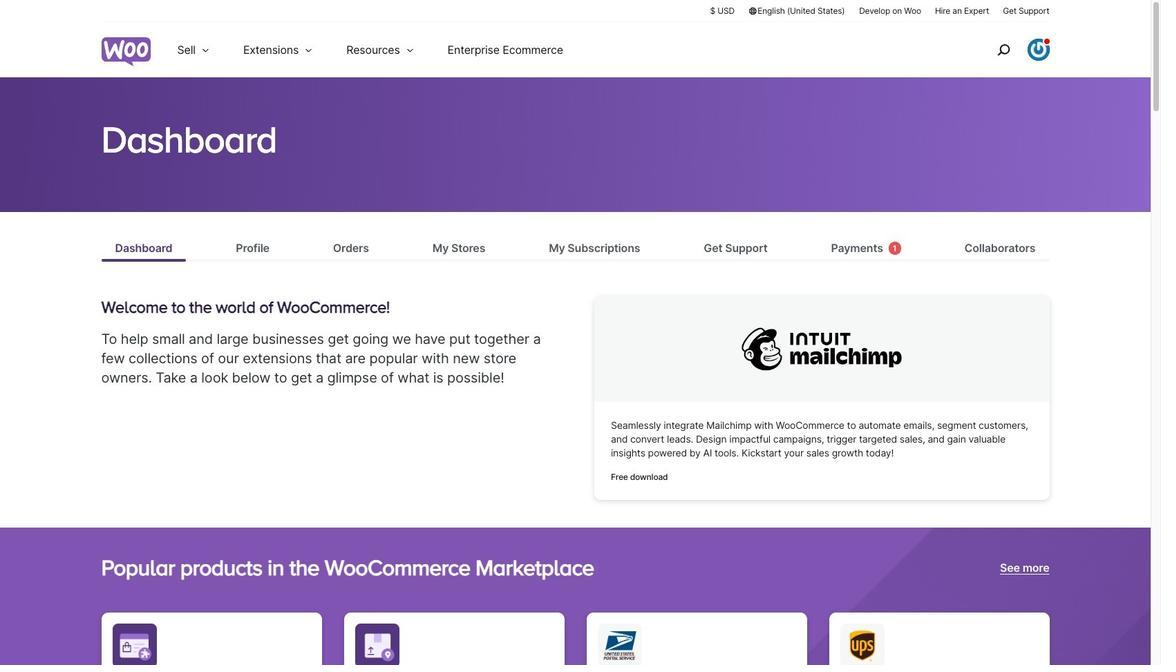 Task type: locate. For each thing, give the bounding box(es) containing it.
search image
[[992, 39, 1015, 61]]



Task type: describe. For each thing, give the bounding box(es) containing it.
service navigation menu element
[[968, 27, 1050, 72]]

open account menu image
[[1028, 39, 1050, 61]]



